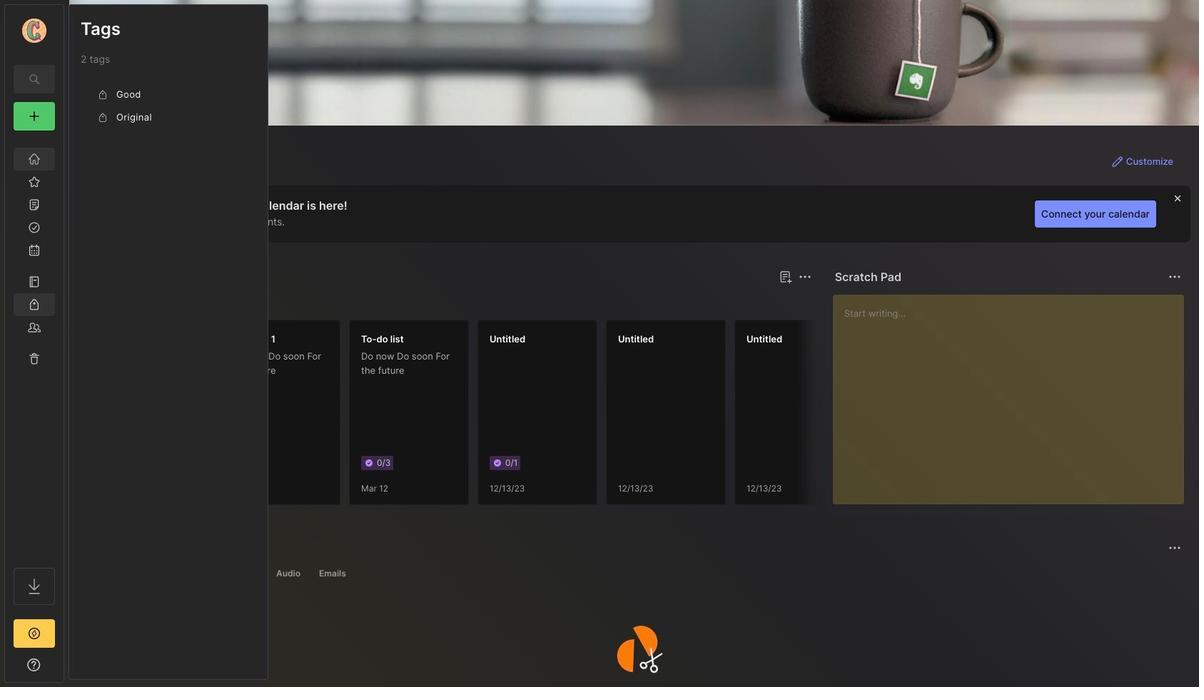 Task type: locate. For each thing, give the bounding box(es) containing it.
click to expand image
[[62, 661, 73, 678]]

home image
[[27, 152, 41, 166]]

WHAT'S NEW field
[[5, 654, 64, 677]]

account image
[[22, 19, 46, 43]]

tree
[[5, 139, 64, 555]]

1 vertical spatial row group
[[92, 320, 1120, 514]]

tree inside the main 'element'
[[5, 139, 64, 555]]

Start writing… text field
[[844, 295, 1184, 493]]

tab list
[[95, 565, 1179, 583]]

tab
[[143, 294, 200, 311], [95, 565, 149, 583], [204, 565, 264, 583], [270, 565, 307, 583], [313, 565, 353, 583]]

main element
[[0, 0, 69, 688]]

row group
[[81, 84, 256, 129], [92, 320, 1120, 514]]



Task type: vqa. For each thing, say whether or not it's contained in the screenshot.
tab
yes



Task type: describe. For each thing, give the bounding box(es) containing it.
edit search image
[[26, 71, 43, 88]]

Account field
[[5, 16, 64, 45]]

upgrade image
[[26, 625, 43, 643]]

0 vertical spatial row group
[[81, 84, 256, 129]]



